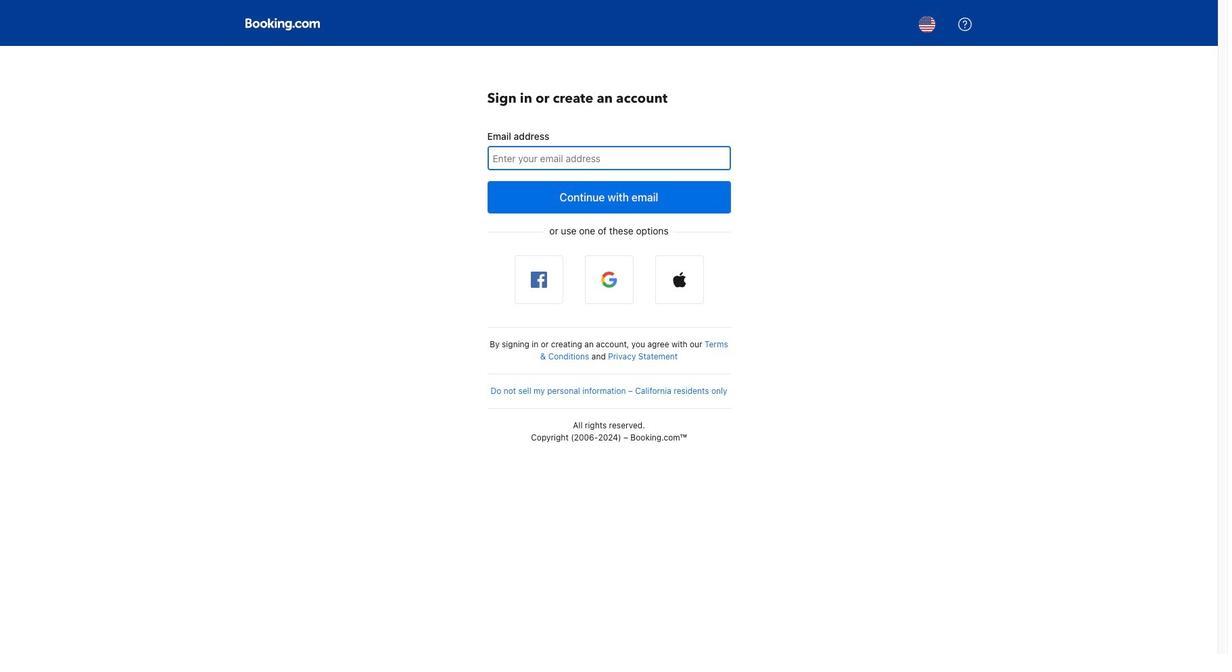 Task type: vqa. For each thing, say whether or not it's contained in the screenshot.
ENTER YOUR EMAIL ADDRESS EMAIL FIELD
yes



Task type: describe. For each thing, give the bounding box(es) containing it.
Enter your email address email field
[[487, 146, 731, 170]]



